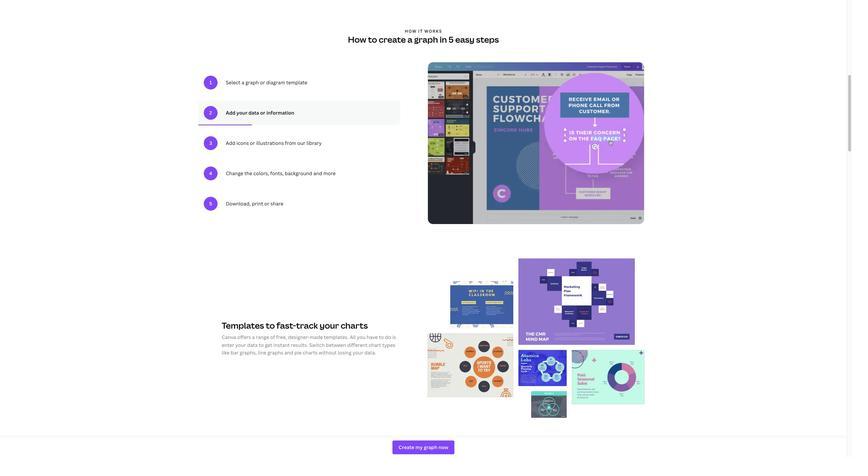 Task type: vqa. For each thing, say whether or not it's contained in the screenshot.
Add your data or information Add
yes



Task type: describe. For each thing, give the bounding box(es) containing it.
you
[[357, 334, 366, 341]]

or left information on the left top of the page
[[260, 110, 265, 116]]

1 vertical spatial charts
[[303, 350, 318, 356]]

download,
[[226, 200, 251, 207]]

all
[[350, 334, 356, 341]]

switch
[[309, 342, 325, 348]]

get
[[265, 342, 272, 348]]

or right icons
[[250, 140, 255, 146]]

0 horizontal spatial how
[[348, 34, 367, 45]]

between
[[326, 342, 346, 348]]

1 horizontal spatial charts
[[341, 320, 368, 331]]

offers
[[237, 334, 251, 341]]

library
[[307, 140, 322, 146]]

add your data or information
[[226, 110, 294, 116]]

works
[[425, 28, 442, 34]]

share
[[271, 200, 284, 207]]

range
[[256, 334, 269, 341]]

is
[[393, 334, 396, 341]]

0 vertical spatial data
[[249, 110, 259, 116]]

a inside the how it works how to create a graph in 5 easy steps
[[408, 34, 413, 45]]

designer-
[[288, 334, 310, 341]]

fonts,
[[270, 170, 284, 177]]

pie
[[295, 350, 302, 356]]

made
[[310, 334, 323, 341]]

have
[[367, 334, 378, 341]]

download, print or share
[[226, 200, 284, 207]]

colors,
[[254, 170, 269, 177]]

0 horizontal spatial a
[[242, 79, 244, 86]]

our
[[298, 140, 306, 146]]

instant
[[274, 342, 290, 348]]

enter
[[222, 342, 234, 348]]

without
[[319, 350, 337, 356]]

templates to fast-track your charts canva offers a range of free, designer-made templates. all you have to do is enter your data to get instant results. switch between different chart types like bar graphs, line graphs and pie charts without losing your data.
[[222, 320, 396, 356]]

to up of
[[266, 320, 275, 331]]

graphs,
[[240, 350, 257, 356]]

change
[[226, 170, 243, 177]]

1 vertical spatial 5
[[209, 200, 212, 207]]

diagram
[[266, 79, 285, 86]]

and inside templates to fast-track your charts canva offers a range of free, designer-made templates. all you have to do is enter your data to get instant results. switch between different chart types like bar graphs, line graphs and pie charts without losing your data.
[[285, 350, 293, 356]]

0 vertical spatial and
[[314, 170, 322, 177]]

like
[[222, 350, 230, 356]]

1
[[210, 79, 212, 86]]

2
[[209, 110, 212, 116]]

it
[[418, 28, 423, 34]]



Task type: locate. For each thing, give the bounding box(es) containing it.
1 horizontal spatial 5
[[449, 34, 454, 45]]

more
[[324, 170, 336, 177]]

a left range
[[252, 334, 255, 341]]

a right select
[[242, 79, 244, 86]]

line
[[258, 350, 266, 356]]

a
[[408, 34, 413, 45], [242, 79, 244, 86], [252, 334, 255, 341]]

information
[[267, 110, 294, 116]]

types
[[383, 342, 396, 348]]

template
[[286, 79, 307, 86]]

1 vertical spatial and
[[285, 350, 293, 356]]

select a graph or diagram template
[[226, 79, 307, 86]]

5 right in
[[449, 34, 454, 45]]

of
[[270, 334, 275, 341]]

charts
[[341, 320, 368, 331], [303, 350, 318, 356]]

1 horizontal spatial how
[[405, 28, 417, 34]]

to inside the how it works how to create a graph in 5 easy steps
[[368, 34, 377, 45]]

your
[[237, 110, 247, 116], [320, 320, 339, 331], [236, 342, 246, 348], [353, 350, 363, 356]]

charts down the switch
[[303, 350, 318, 356]]

data up 'graphs,'
[[247, 342, 258, 348]]

fast-
[[277, 320, 296, 331]]

easy
[[456, 34, 475, 45]]

create
[[379, 34, 406, 45]]

1 vertical spatial a
[[242, 79, 244, 86]]

graphs
[[268, 350, 283, 356]]

add for add icons or illustrations from our library
[[226, 140, 235, 146]]

1 horizontal spatial a
[[252, 334, 255, 341]]

data.
[[365, 350, 376, 356]]

background
[[285, 170, 312, 177]]

do
[[385, 334, 391, 341]]

0 horizontal spatial charts
[[303, 350, 318, 356]]

your down the 'offers'
[[236, 342, 246, 348]]

1 vertical spatial add
[[226, 140, 235, 146]]

and left pie
[[285, 350, 293, 356]]

to left do at the bottom
[[379, 334, 384, 341]]

2 add from the top
[[226, 140, 235, 146]]

0 vertical spatial a
[[408, 34, 413, 45]]

or
[[260, 79, 265, 86], [260, 110, 265, 116], [250, 140, 255, 146], [264, 200, 270, 207]]

to
[[368, 34, 377, 45], [266, 320, 275, 331], [379, 334, 384, 341], [259, 342, 264, 348]]

data inside templates to fast-track your charts canva offers a range of free, designer-made templates. all you have to do is enter your data to get instant results. switch between different chart types like bar graphs, line graphs and pie charts without losing your data.
[[247, 342, 258, 348]]

graph left in
[[414, 34, 438, 45]]

free,
[[276, 334, 287, 341]]

and left more
[[314, 170, 322, 177]]

data left information on the left top of the page
[[249, 110, 259, 116]]

add
[[226, 110, 236, 116], [226, 140, 235, 146]]

your up templates.
[[320, 320, 339, 331]]

or right print
[[264, 200, 270, 207]]

0 horizontal spatial and
[[285, 350, 293, 356]]

1 add from the top
[[226, 110, 236, 116]]

your up icons
[[237, 110, 247, 116]]

add right 2
[[226, 110, 236, 116]]

in
[[440, 34, 447, 45]]

0 vertical spatial 5
[[449, 34, 454, 45]]

losing
[[338, 350, 352, 356]]

graph
[[414, 34, 438, 45], [246, 79, 259, 86]]

0 vertical spatial graph
[[414, 34, 438, 45]]

graph right select
[[246, 79, 259, 86]]

4
[[209, 170, 212, 177]]

data
[[249, 110, 259, 116], [247, 342, 258, 348]]

templates
[[222, 320, 264, 331]]

1 vertical spatial data
[[247, 342, 258, 348]]

templates.
[[324, 334, 349, 341]]

change the colors, fonts, background and more
[[226, 170, 336, 177]]

5 left download,
[[209, 200, 212, 207]]

track
[[296, 320, 318, 331]]

2 horizontal spatial a
[[408, 34, 413, 45]]

different
[[347, 342, 368, 348]]

a left it
[[408, 34, 413, 45]]

1 vertical spatial graph
[[246, 79, 259, 86]]

your down the different
[[353, 350, 363, 356]]

results.
[[291, 342, 308, 348]]

to left get
[[259, 342, 264, 348]]

1 horizontal spatial and
[[314, 170, 322, 177]]

a inside templates to fast-track your charts canva offers a range of free, designer-made templates. all you have to do is enter your data to get instant results. switch between different chart types like bar graphs, line graphs and pie charts without losing your data.
[[252, 334, 255, 341]]

or left diagram
[[260, 79, 265, 86]]

3
[[209, 140, 212, 146]]

steps
[[476, 34, 499, 45]]

icons
[[237, 140, 249, 146]]

0 horizontal spatial graph
[[246, 79, 259, 86]]

chart
[[369, 342, 381, 348]]

0 vertical spatial add
[[226, 110, 236, 116]]

how
[[405, 28, 417, 34], [348, 34, 367, 45]]

1 horizontal spatial graph
[[414, 34, 438, 45]]

bar
[[231, 350, 239, 356]]

0 horizontal spatial 5
[[209, 200, 212, 207]]

canva
[[222, 334, 236, 341]]

0 vertical spatial charts
[[341, 320, 368, 331]]

illustrations
[[256, 140, 284, 146]]

add for add your data or information
[[226, 110, 236, 116]]

2 vertical spatial a
[[252, 334, 255, 341]]

how it works how to create a graph in 5 easy steps
[[348, 28, 499, 45]]

5
[[449, 34, 454, 45], [209, 200, 212, 207]]

charts up all
[[341, 320, 368, 331]]

select
[[226, 79, 241, 86]]

to left 'create'
[[368, 34, 377, 45]]

from
[[285, 140, 296, 146]]

5 inside the how it works how to create a graph in 5 easy steps
[[449, 34, 454, 45]]

add left icons
[[226, 140, 235, 146]]

graph inside the how it works how to create a graph in 5 easy steps
[[414, 34, 438, 45]]

add icons or illustrations from our library
[[226, 140, 322, 146]]

and
[[314, 170, 322, 177], [285, 350, 293, 356]]

print
[[252, 200, 263, 207]]

the
[[245, 170, 252, 177]]



